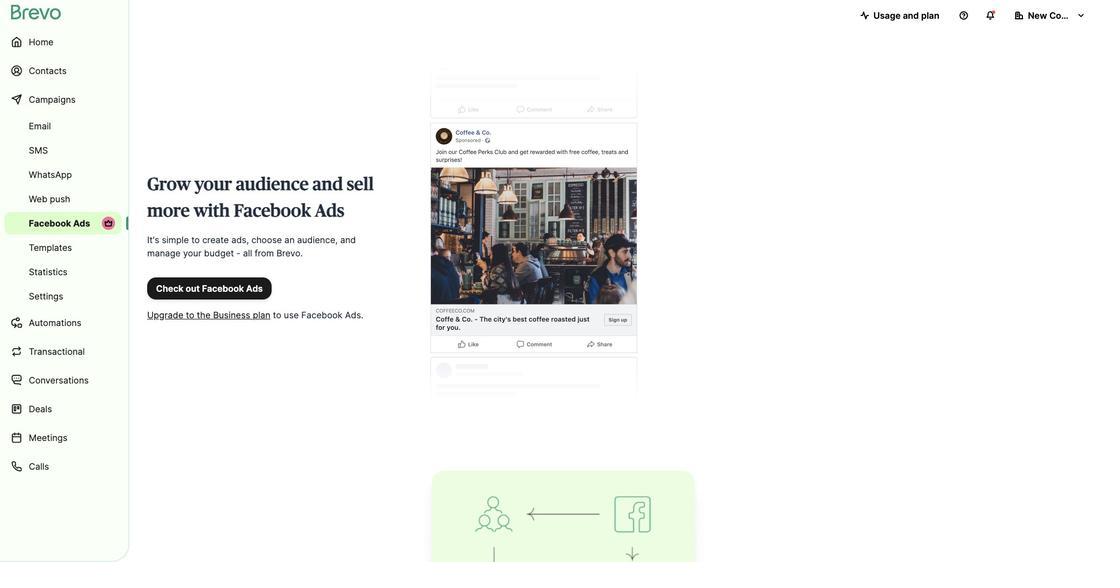 Task type: vqa. For each thing, say whether or not it's contained in the screenshot.
AUDIENCE,
yes



Task type: locate. For each thing, give the bounding box(es) containing it.
sell
[[347, 176, 374, 194]]

and right the audience,
[[340, 235, 356, 246]]

plan right usage
[[921, 10, 940, 21]]

your up with
[[195, 176, 232, 194]]

web push
[[29, 194, 70, 205]]

facebook inside grow your audience and sell more with facebook ads
[[234, 203, 311, 220]]

new company button
[[1006, 4, 1095, 27]]

to
[[191, 235, 200, 246], [186, 310, 194, 321], [273, 310, 281, 321]]

plan inside usage and plan 'button'
[[921, 10, 940, 21]]

conversations link
[[4, 367, 122, 394]]

ads
[[315, 203, 344, 220], [73, 218, 90, 229], [246, 283, 263, 294]]

plan
[[921, 10, 940, 21], [253, 310, 271, 321]]

facebook inside button
[[202, 283, 244, 294]]

grow
[[147, 176, 191, 194]]

conversations
[[29, 375, 89, 386]]

1 vertical spatial plan
[[253, 310, 271, 321]]

facebook up business
[[202, 283, 244, 294]]

0 horizontal spatial ads
[[73, 218, 90, 229]]

deals
[[29, 404, 52, 415]]

templates
[[29, 242, 72, 253]]

1 vertical spatial your
[[183, 248, 202, 259]]

your
[[195, 176, 232, 194], [183, 248, 202, 259]]

1 horizontal spatial plan
[[921, 10, 940, 21]]

facebook
[[234, 203, 311, 220], [29, 218, 71, 229], [202, 283, 244, 294], [301, 310, 343, 321]]

web push link
[[4, 188, 122, 210]]

facebook ads
[[29, 218, 90, 229]]

settings
[[29, 291, 63, 302]]

and left sell
[[313, 176, 343, 194]]

your down simple
[[183, 248, 202, 259]]

email
[[29, 121, 51, 132]]

0 vertical spatial your
[[195, 176, 232, 194]]

use
[[284, 310, 299, 321]]

and inside 'button'
[[903, 10, 919, 21]]

0 horizontal spatial plan
[[253, 310, 271, 321]]

and
[[903, 10, 919, 21], [313, 176, 343, 194], [340, 235, 356, 246]]

manage
[[147, 248, 181, 259]]

email link
[[4, 115, 122, 137]]

templates link
[[4, 237, 122, 259]]

calls link
[[4, 454, 122, 480]]

usage and plan
[[874, 10, 940, 21]]

automations
[[29, 318, 81, 329]]

ads up the audience,
[[315, 203, 344, 220]]

sms link
[[4, 139, 122, 162]]

2 vertical spatial and
[[340, 235, 356, 246]]

and right usage
[[903, 10, 919, 21]]

to left the
[[186, 310, 194, 321]]

ads left left___rvooi icon
[[73, 218, 90, 229]]

brevo.
[[277, 248, 303, 259]]

0 vertical spatial plan
[[921, 10, 940, 21]]

calls
[[29, 462, 49, 473]]

ads up upgrade to the business plan to use facebook ads.
[[246, 283, 263, 294]]

to left "create"
[[191, 235, 200, 246]]

contacts link
[[4, 58, 122, 84]]

budget
[[204, 248, 234, 259]]

facebook down audience
[[234, 203, 311, 220]]

home link
[[4, 29, 122, 55]]

meetings link
[[4, 425, 122, 452]]

web
[[29, 194, 47, 205]]

1 horizontal spatial ads
[[246, 283, 263, 294]]

plan left "use"
[[253, 310, 271, 321]]

1 vertical spatial and
[[313, 176, 343, 194]]

usage and plan button
[[851, 4, 948, 27]]

0 vertical spatial and
[[903, 10, 919, 21]]

statistics link
[[4, 261, 122, 283]]

the
[[197, 310, 211, 321]]

it's simple to create ads, choose an audience, and manage your budget - all from brevo.
[[147, 235, 356, 259]]

simple
[[162, 235, 189, 246]]

2 horizontal spatial ads
[[315, 203, 344, 220]]

sms
[[29, 145, 48, 156]]

automations link
[[4, 310, 122, 336]]

facebook up templates
[[29, 218, 71, 229]]

your inside grow your audience and sell more with facebook ads
[[195, 176, 232, 194]]

check out facebook ads button
[[147, 278, 272, 300]]



Task type: describe. For each thing, give the bounding box(es) containing it.
with
[[194, 203, 230, 220]]

upgrade to the business plan link
[[147, 310, 271, 321]]

new
[[1028, 10, 1047, 21]]

meetings
[[29, 433, 67, 444]]

and inside it's simple to create ads, choose an audience, and manage your budget - all from brevo.
[[340, 235, 356, 246]]

whatsapp link
[[4, 164, 122, 186]]

your inside it's simple to create ads, choose an audience, and manage your budget - all from brevo.
[[183, 248, 202, 259]]

ads inside grow your audience and sell more with facebook ads
[[315, 203, 344, 220]]

facebook right "use"
[[301, 310, 343, 321]]

new company
[[1028, 10, 1090, 21]]

and inside grow your audience and sell more with facebook ads
[[313, 176, 343, 194]]

transactional link
[[4, 339, 122, 365]]

all
[[243, 248, 252, 259]]

deals link
[[4, 396, 122, 423]]

push
[[50, 194, 70, 205]]

contacts
[[29, 65, 67, 76]]

check out facebook ads
[[156, 283, 263, 294]]

campaigns link
[[4, 86, 122, 113]]

facebook ads link
[[4, 212, 122, 235]]

home
[[29, 37, 53, 48]]

choose
[[251, 235, 282, 246]]

ads inside button
[[246, 283, 263, 294]]

audience
[[236, 176, 309, 194]]

upgrade to the business plan to use facebook ads.
[[147, 310, 364, 321]]

statistics
[[29, 267, 67, 278]]

an
[[284, 235, 295, 246]]

business
[[213, 310, 250, 321]]

check
[[156, 283, 183, 294]]

out
[[186, 283, 200, 294]]

campaigns
[[29, 94, 76, 105]]

audience,
[[297, 235, 338, 246]]

to inside it's simple to create ads, choose an audience, and manage your budget - all from brevo.
[[191, 235, 200, 246]]

grow your audience and sell more with facebook ads
[[147, 176, 374, 220]]

settings link
[[4, 286, 122, 308]]

from
[[255, 248, 274, 259]]

-
[[236, 248, 241, 259]]

company
[[1050, 10, 1090, 21]]

ads,
[[231, 235, 249, 246]]

ads.
[[345, 310, 364, 321]]

upgrade
[[147, 310, 183, 321]]

whatsapp
[[29, 169, 72, 180]]

more
[[147, 203, 190, 220]]

transactional
[[29, 346, 85, 357]]

left___rvooi image
[[104, 219, 113, 228]]

usage
[[874, 10, 901, 21]]

it's
[[147, 235, 159, 246]]

to left "use"
[[273, 310, 281, 321]]

create
[[202, 235, 229, 246]]



